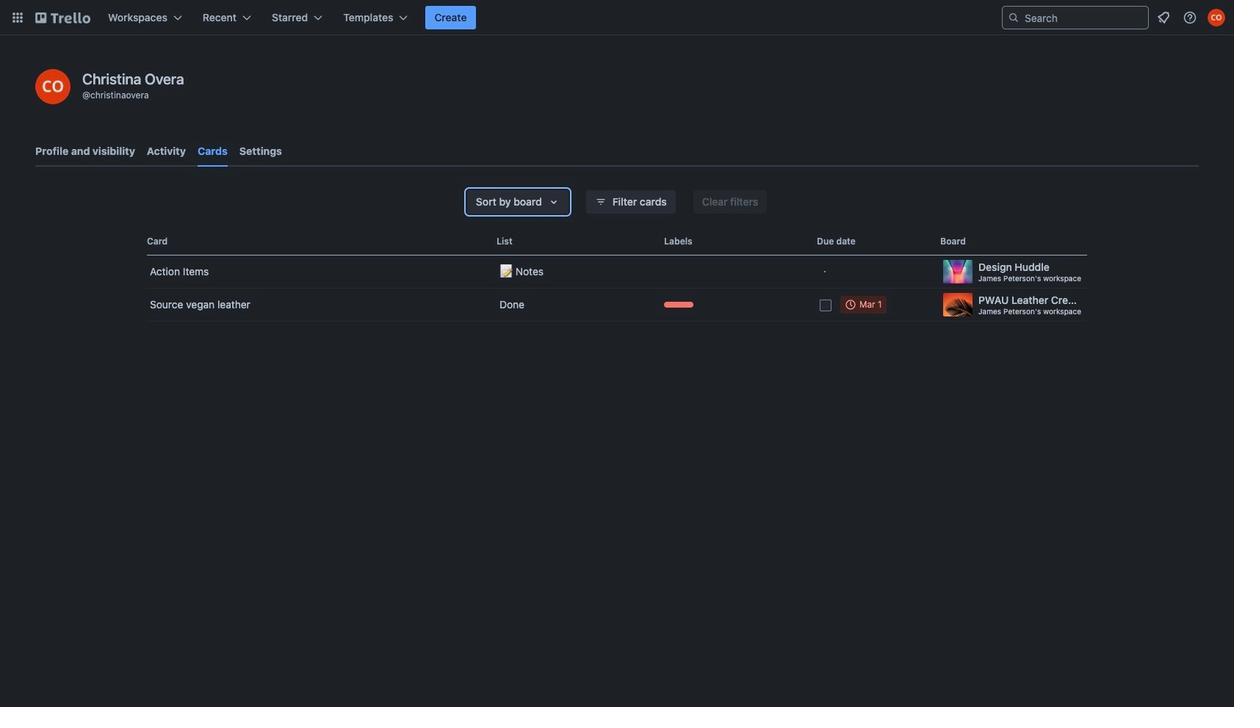 Task type: vqa. For each thing, say whether or not it's contained in the screenshot.
updates corresponding to 1/7
no



Task type: describe. For each thing, give the bounding box(es) containing it.
back to home image
[[35, 6, 90, 29]]

christina overa (christinaovera) image
[[35, 69, 71, 104]]

search image
[[1008, 12, 1020, 24]]



Task type: locate. For each thing, give the bounding box(es) containing it.
0 notifications image
[[1155, 9, 1173, 26]]

color: bold red, title: "sourcing" element
[[664, 302, 694, 308]]

christina overa (christinaovera) image
[[1208, 9, 1226, 26]]

primary element
[[0, 0, 1235, 35]]

Search field
[[1020, 7, 1149, 28]]

open information menu image
[[1183, 10, 1198, 25]]



